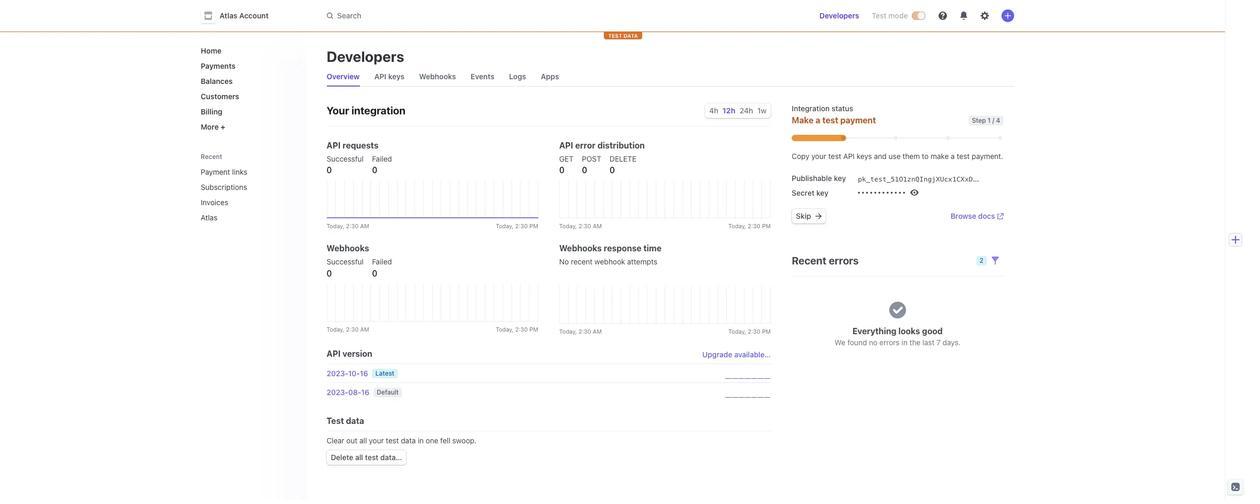 Task type: locate. For each thing, give the bounding box(es) containing it.
api keys
[[375, 72, 405, 81]]

1w button
[[758, 106, 767, 115]]

0 button down requests
[[372, 164, 378, 176]]

the
[[910, 338, 921, 347]]

1 successful 0 from the top
[[327, 154, 364, 175]]

more +
[[201, 122, 225, 131]]

1 2023- from the top
[[327, 369, 348, 378]]

4 0 button from the left
[[582, 164, 588, 176]]

post
[[582, 154, 602, 163]]

1w
[[758, 106, 767, 115]]

test
[[872, 11, 887, 20], [327, 416, 344, 426]]

api for api keys
[[375, 72, 387, 81]]

today, 2:30 am for api error distribution
[[560, 223, 602, 229]]

a
[[816, 115, 821, 125], [951, 152, 955, 161]]

4
[[997, 116, 1001, 124]]

atlas for atlas
[[201, 213, 218, 222]]

data up out
[[346, 416, 364, 426]]

0 vertical spatial 16
[[360, 369, 368, 378]]

api up integration
[[375, 72, 387, 81]]

1 vertical spatial 2023-
[[327, 388, 348, 397]]

0 horizontal spatial webhooks
[[327, 244, 369, 253]]

core navigation links element
[[197, 42, 297, 135]]

api requests
[[327, 141, 379, 150]]

skip button
[[792, 209, 826, 224]]

2 2023- from the top
[[327, 388, 348, 397]]

5 0 button from the left
[[610, 164, 615, 176]]

0 vertical spatial key
[[834, 174, 846, 183]]

0 button down the api requests
[[327, 164, 332, 176]]

test
[[823, 115, 839, 125], [829, 152, 842, 161], [957, 152, 970, 161], [386, 436, 399, 445], [365, 453, 379, 462]]

api error distribution
[[560, 141, 645, 150]]

0 button down delete
[[610, 164, 615, 176]]

overview link
[[323, 69, 364, 84]]

pk_test_51o1znqingjxucx1cxxdp41tej4hbcrq14churza3xeipz4ec9m3j7oyv13bdomitzovfq21ubymwtngvb1h9fi button
[[857, 173, 1247, 186]]

developers up overview
[[327, 48, 404, 65]]

payment links link
[[197, 163, 283, 181]]

atlas down invoices
[[201, 213, 218, 222]]

atlas inside button
[[220, 11, 238, 20]]

key for publishable key
[[834, 174, 846, 183]]

available…
[[735, 350, 771, 359]]

1 vertical spatial recent
[[792, 255, 827, 267]]

0 button down 'get'
[[560, 164, 565, 176]]

am for webhooks
[[360, 326, 369, 333]]

0 button down post
[[582, 164, 588, 176]]

data
[[624, 33, 638, 39]]

test left data…
[[365, 453, 379, 462]]

Search text field
[[320, 6, 617, 25]]

0 vertical spatial errors
[[829, 255, 859, 267]]

links
[[232, 167, 247, 176]]

subscriptions link
[[197, 178, 283, 196]]

0 vertical spatial test
[[872, 11, 887, 20]]

1 vertical spatial all
[[355, 453, 363, 462]]

atlas left account
[[220, 11, 238, 20]]

api left version
[[327, 349, 341, 359]]

1 successful from the top
[[327, 154, 364, 163]]

2 failed from the top
[[372, 257, 392, 266]]

get 0
[[560, 154, 574, 175]]

recent errors
[[792, 255, 859, 267]]

found
[[848, 338, 867, 347]]

keys left and
[[857, 152, 872, 161]]

2023-10-16
[[327, 369, 368, 378]]

today, 2:30 am
[[327, 223, 369, 229], [560, 223, 602, 229], [327, 326, 369, 333], [560, 328, 602, 335]]

billing link
[[197, 103, 297, 120]]

a right make
[[951, 152, 955, 161]]

developers
[[820, 11, 860, 20], [327, 48, 404, 65]]

atlas inside recent element
[[201, 213, 218, 222]]

2023- up 2023-08-16
[[327, 369, 348, 378]]

step
[[972, 116, 987, 124]]

0 vertical spatial in
[[902, 338, 908, 347]]

1 vertical spatial keys
[[857, 152, 872, 161]]

test
[[609, 33, 623, 39]]

1 vertical spatial atlas
[[201, 213, 218, 222]]

0 vertical spatial developers
[[820, 11, 860, 20]]

test down integration status
[[823, 115, 839, 125]]

settings image
[[981, 12, 989, 20]]

tab list containing overview
[[323, 67, 1015, 87]]

latest
[[376, 370, 395, 377]]

0 horizontal spatial test
[[327, 416, 344, 426]]

test mode
[[872, 11, 908, 20]]

1 vertical spatial in
[[418, 436, 424, 445]]

1 horizontal spatial webhooks
[[419, 72, 456, 81]]

upgrade
[[703, 350, 733, 359]]

events link
[[467, 69, 499, 84]]

atlas
[[220, 11, 238, 20], [201, 213, 218, 222]]

0 button
[[327, 164, 332, 176], [372, 164, 378, 176], [560, 164, 565, 176], [582, 164, 588, 176], [610, 164, 615, 176]]

in left one
[[418, 436, 424, 445]]

delete all test data…
[[331, 453, 402, 462]]

customers link
[[197, 88, 297, 105]]

2023- for 10-
[[327, 369, 348, 378]]

failed 0
[[372, 154, 392, 175], [372, 257, 392, 278]]

0 vertical spatial atlas
[[220, 11, 238, 20]]

0 horizontal spatial errors
[[829, 255, 859, 267]]

Search search field
[[320, 6, 617, 25]]

0 vertical spatial successful 0
[[327, 154, 364, 175]]

today, 2:30 pm for error
[[729, 223, 771, 229]]

1 horizontal spatial developers
[[820, 11, 860, 20]]

your right "copy"
[[812, 152, 827, 161]]

0 button for successful 0
[[327, 164, 332, 176]]

today, 2:30 am for webhooks response time
[[560, 328, 602, 335]]

api up 'get'
[[560, 141, 574, 150]]

keys up integration
[[388, 72, 405, 81]]

a down integration status
[[816, 115, 821, 125]]

errors inside everything looks good we found no errors in the last 7 days.
[[880, 338, 900, 347]]

out
[[347, 436, 358, 445]]

1 failed 0 from the top
[[372, 154, 392, 175]]

1 horizontal spatial atlas
[[220, 11, 238, 20]]

recent
[[201, 153, 222, 161], [792, 255, 827, 267]]

1 vertical spatial test
[[327, 416, 344, 426]]

0 vertical spatial 2023-
[[327, 369, 348, 378]]

1 vertical spatial 16
[[361, 388, 370, 397]]

data left one
[[401, 436, 416, 445]]

1 vertical spatial key
[[817, 188, 829, 197]]

0 vertical spatial failed 0
[[372, 154, 392, 175]]

test up clear
[[327, 416, 344, 426]]

status
[[832, 104, 854, 113]]

swoop.
[[453, 436, 477, 445]]

key for secret key
[[817, 188, 829, 197]]

key down publishable key
[[817, 188, 829, 197]]

1 vertical spatial a
[[951, 152, 955, 161]]

clear
[[327, 436, 345, 445]]

recent up payment
[[201, 153, 222, 161]]

test left mode
[[872, 11, 887, 20]]

developers left the test mode
[[820, 11, 860, 20]]

1 vertical spatial errors
[[880, 338, 900, 347]]

recent navigation links element
[[190, 148, 306, 226]]

key right publishable
[[834, 174, 846, 183]]

0 horizontal spatial recent
[[201, 153, 222, 161]]

copy your test api keys and use them to make a test payment.
[[792, 152, 1004, 161]]

atlas account
[[220, 11, 269, 20]]

1 vertical spatial successful 0
[[327, 257, 364, 278]]

atlas link
[[197, 209, 283, 226]]

0 button for post 0
[[582, 164, 588, 176]]

2 horizontal spatial webhooks
[[560, 244, 602, 253]]

step 1 / 4
[[972, 116, 1001, 124]]

we
[[835, 338, 846, 347]]

1 vertical spatial failed 0
[[372, 257, 392, 278]]

customers
[[201, 92, 239, 101]]

1 horizontal spatial test
[[872, 11, 887, 20]]

1 0 button from the left
[[327, 164, 332, 176]]

2023- down the 2023-10-16 link
[[327, 388, 348, 397]]

today,
[[327, 223, 345, 229], [496, 223, 514, 229], [560, 223, 577, 229], [729, 223, 747, 229], [327, 326, 345, 333], [496, 326, 514, 333], [560, 328, 577, 335], [729, 328, 747, 335]]

16 for 10-
[[360, 369, 368, 378]]

skip
[[796, 212, 812, 220]]

in
[[902, 338, 908, 347], [418, 436, 424, 445]]

test up publishable key
[[829, 152, 842, 161]]

recent element
[[190, 163, 306, 226]]

1 horizontal spatial key
[[834, 174, 846, 183]]

webhooks inside tab list
[[419, 72, 456, 81]]

in left 'the'
[[902, 338, 908, 347]]

0 horizontal spatial your
[[369, 436, 384, 445]]

16 for 08-
[[361, 388, 370, 397]]

all right out
[[360, 436, 367, 445]]

1 horizontal spatial errors
[[880, 338, 900, 347]]

all inside button
[[355, 453, 363, 462]]

your up delete all test data…
[[369, 436, 384, 445]]

api version
[[327, 349, 373, 359]]

1 vertical spatial your
[[369, 436, 384, 445]]

secret
[[792, 188, 815, 197]]

atlas for atlas account
[[220, 11, 238, 20]]

0 vertical spatial failed
[[372, 154, 392, 163]]

0 vertical spatial successful
[[327, 154, 364, 163]]

pm for requests
[[530, 223, 539, 229]]

0 vertical spatial data
[[346, 416, 364, 426]]

0 vertical spatial recent
[[201, 153, 222, 161]]

test for api
[[829, 152, 842, 161]]

1 horizontal spatial in
[[902, 338, 908, 347]]

2 0 button from the left
[[372, 164, 378, 176]]

10-
[[348, 369, 360, 378]]

3 0 button from the left
[[560, 164, 565, 176]]

delete 0
[[610, 154, 637, 175]]

tab list
[[323, 67, 1015, 87]]

4h
[[710, 106, 719, 115]]

1 horizontal spatial recent
[[792, 255, 827, 267]]

24h
[[740, 106, 754, 115]]

16 left default
[[361, 388, 370, 397]]

payments link
[[197, 57, 297, 75]]

figure
[[327, 181, 539, 218], [327, 181, 539, 218]]

2023-08-16 link
[[327, 387, 370, 398]]

pm
[[530, 223, 539, 229], [762, 223, 771, 229], [530, 326, 539, 333], [762, 328, 771, 335]]

1 vertical spatial developers
[[327, 48, 404, 65]]

0 horizontal spatial keys
[[388, 72, 405, 81]]

16 down version
[[360, 369, 368, 378]]

1 vertical spatial successful
[[327, 257, 364, 266]]

all right delete
[[355, 453, 363, 462]]

0 horizontal spatial atlas
[[201, 213, 218, 222]]

recent down skip button on the top right of the page
[[792, 255, 827, 267]]

api keys link
[[370, 69, 409, 84]]

errors
[[829, 255, 859, 267], [880, 338, 900, 347]]

requests
[[343, 141, 379, 150]]

last
[[923, 338, 935, 347]]

test for payment
[[823, 115, 839, 125]]

data…
[[381, 453, 402, 462]]

api
[[375, 72, 387, 81], [327, 141, 341, 150], [560, 141, 574, 150], [844, 152, 855, 161], [327, 349, 341, 359]]

data
[[346, 416, 364, 426], [401, 436, 416, 445]]

balances link
[[197, 72, 297, 90]]

0 vertical spatial a
[[816, 115, 821, 125]]

test inside button
[[365, 453, 379, 462]]

api left requests
[[327, 141, 341, 150]]

today, 2:30 am for webhooks
[[327, 326, 369, 333]]

webhooks
[[419, 72, 456, 81], [327, 244, 369, 253], [560, 244, 602, 253]]

0 vertical spatial your
[[812, 152, 827, 161]]

0 vertical spatial keys
[[388, 72, 405, 81]]

webhooks for webhooks response time
[[560, 244, 602, 253]]

1 vertical spatial data
[[401, 436, 416, 445]]

webhooks response time
[[560, 244, 662, 253]]

1 vertical spatial failed
[[372, 257, 392, 266]]

0 horizontal spatial key
[[817, 188, 829, 197]]



Task type: vqa. For each thing, say whether or not it's contained in the screenshot.
More
yes



Task type: describe. For each thing, give the bounding box(es) containing it.
test for test mode
[[872, 11, 887, 20]]

your integration
[[327, 104, 406, 117]]

0 horizontal spatial developers
[[327, 48, 404, 65]]

webhooks link
[[415, 69, 460, 84]]

recent for recent
[[201, 153, 222, 161]]

webhook
[[595, 257, 626, 266]]

developers link
[[816, 7, 864, 24]]

no recent webhook attempts
[[560, 257, 658, 266]]

svg image
[[816, 213, 822, 219]]

help image
[[939, 12, 947, 20]]

1 failed from the top
[[372, 154, 392, 163]]

today, 2:30 pm for requests
[[496, 223, 539, 229]]

0 horizontal spatial in
[[418, 436, 424, 445]]

2023-10-16 link
[[327, 369, 368, 379]]

0 inside the post 0
[[582, 165, 588, 175]]

to
[[922, 152, 929, 161]]

publishable key
[[792, 174, 846, 183]]

2 failed 0 from the top
[[372, 257, 392, 278]]

api for api version
[[327, 349, 341, 359]]

2023- for 08-
[[327, 388, 348, 397]]

clear out all your test data in one fell swoop.
[[327, 436, 477, 445]]

today, 2:30 am for api requests
[[327, 223, 369, 229]]

1
[[988, 116, 991, 124]]

copy
[[792, 152, 810, 161]]

1 horizontal spatial keys
[[857, 152, 872, 161]]

invoices
[[201, 198, 228, 207]]

0 inside 'delete 0'
[[610, 165, 615, 175]]

in inside everything looks good we found no errors in the last 7 days.
[[902, 338, 908, 347]]

atlas account button
[[201, 8, 279, 23]]

0 inside get 0
[[560, 165, 565, 175]]

distribution
[[598, 141, 645, 150]]

am for webhooks response time
[[593, 328, 602, 335]]

pm for response
[[762, 328, 771, 335]]

browse docs
[[951, 212, 996, 220]]

subscriptions
[[201, 183, 247, 192]]

payment
[[841, 115, 877, 125]]

use
[[889, 152, 901, 161]]

delete all test data… button
[[327, 450, 406, 465]]

1 horizontal spatial data
[[401, 436, 416, 445]]

recent for recent errors
[[792, 255, 827, 267]]

0 button for delete 0
[[610, 164, 615, 176]]

24h button
[[740, 106, 754, 115]]

no
[[869, 338, 878, 347]]

•••••••••••• button
[[853, 184, 919, 198]]

2 successful from the top
[[327, 257, 364, 266]]

browse docs link
[[951, 211, 1004, 222]]

test data
[[327, 416, 364, 426]]

secret key
[[792, 188, 829, 197]]

today, 2:30 pm for response
[[729, 328, 771, 335]]

balances
[[201, 77, 233, 86]]

docs
[[979, 212, 996, 220]]

integration
[[792, 104, 830, 113]]

apps link
[[537, 69, 564, 84]]

recent
[[571, 257, 593, 266]]

••••••••••••
[[857, 189, 907, 197]]

integration status
[[792, 104, 854, 113]]

good
[[923, 327, 943, 336]]

version
[[343, 349, 373, 359]]

+
[[221, 122, 225, 131]]

test data
[[609, 33, 638, 39]]

0 vertical spatial all
[[360, 436, 367, 445]]

0 button for get 0
[[560, 164, 565, 176]]

no
[[560, 257, 569, 266]]

and
[[874, 152, 887, 161]]

default
[[377, 388, 399, 396]]

get
[[560, 154, 574, 163]]

webhooks for webhooks link
[[419, 72, 456, 81]]

0 horizontal spatial data
[[346, 416, 364, 426]]

api for api requests
[[327, 141, 341, 150]]

account
[[239, 11, 269, 20]]

pm for error
[[762, 223, 771, 229]]

your
[[327, 104, 349, 117]]

publishable
[[792, 174, 833, 183]]

2 successful 0 from the top
[[327, 257, 364, 278]]

them
[[903, 152, 920, 161]]

am for api requests
[[360, 223, 369, 229]]

1 horizontal spatial your
[[812, 152, 827, 161]]

payment.
[[972, 152, 1004, 161]]

fell
[[441, 436, 451, 445]]

7
[[937, 338, 941, 347]]

one
[[426, 436, 439, 445]]

api left and
[[844, 152, 855, 161]]

post 0
[[582, 154, 602, 175]]

delete
[[331, 453, 353, 462]]

apps
[[541, 72, 559, 81]]

test right make
[[957, 152, 970, 161]]

make a test payment
[[792, 115, 877, 125]]

08-
[[348, 388, 361, 397]]

overview
[[327, 72, 360, 81]]

everything
[[853, 327, 897, 336]]

attempts
[[628, 257, 658, 266]]

logs link
[[505, 69, 531, 84]]

make
[[792, 115, 814, 125]]

delete
[[610, 154, 637, 163]]

everything looks good we found no errors in the last 7 days.
[[835, 327, 961, 347]]

mode
[[889, 11, 908, 20]]

payment links
[[201, 167, 247, 176]]

api for api error distribution
[[560, 141, 574, 150]]

test for data…
[[365, 453, 379, 462]]

0 horizontal spatial a
[[816, 115, 821, 125]]

1 horizontal spatial a
[[951, 152, 955, 161]]

keys inside api keys link
[[388, 72, 405, 81]]

billing
[[201, 107, 223, 116]]

am for api error distribution
[[593, 223, 602, 229]]

home link
[[197, 42, 297, 59]]

pk_test_51o1znqingjxucx1cxxdp41tej4hbcrq14churza3xeipz4ec9m3j7oyv13bdomitzovfq21ubymwtngvb1h9fi
[[858, 175, 1247, 183]]

0 button for failed 0
[[372, 164, 378, 176]]

looks
[[899, 327, 921, 336]]

test for test data
[[327, 416, 344, 426]]

test up data…
[[386, 436, 399, 445]]

upgrade available…
[[703, 350, 771, 359]]



